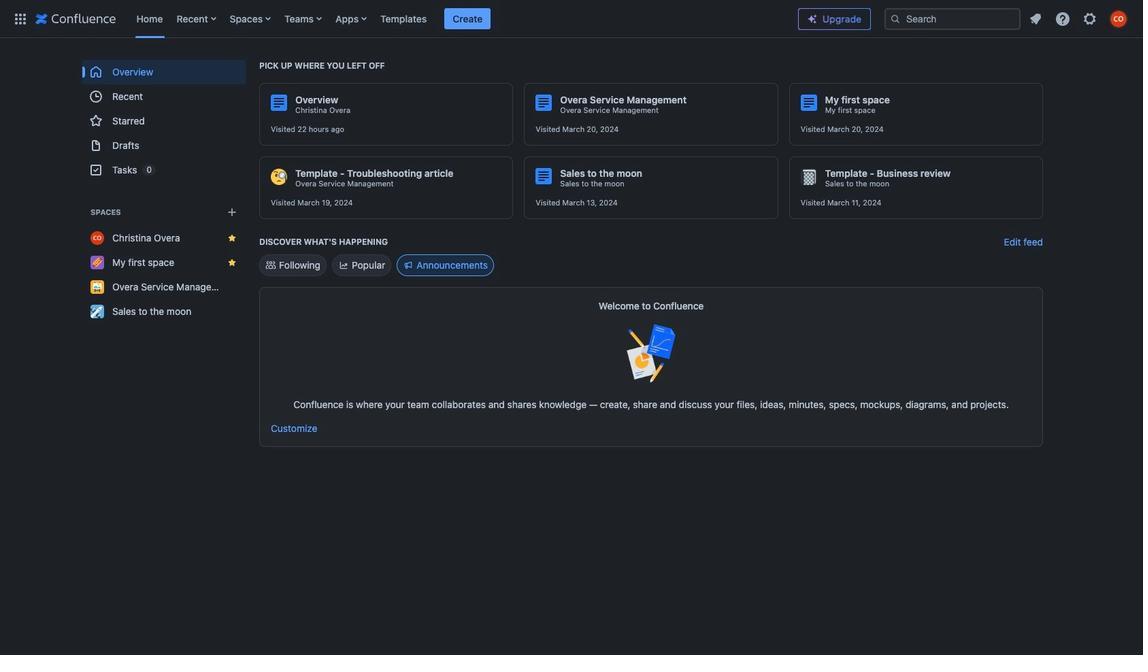 Task type: describe. For each thing, give the bounding box(es) containing it.
help icon image
[[1055, 11, 1072, 27]]

premium image
[[807, 14, 818, 25]]

settings icon image
[[1083, 11, 1099, 27]]

:notebook: image
[[801, 169, 817, 185]]

list for "premium" image
[[1024, 6, 1136, 31]]

1 unstar this space image from the top
[[227, 233, 238, 244]]

list item inside list
[[445, 8, 491, 30]]

search image
[[891, 13, 901, 24]]

notification icon image
[[1028, 11, 1044, 27]]



Task type: vqa. For each thing, say whether or not it's contained in the screenshot.
Premium "Icon"
yes



Task type: locate. For each thing, give the bounding box(es) containing it.
confluence image
[[35, 11, 116, 27], [35, 11, 116, 27]]

group
[[82, 60, 246, 182]]

list item
[[445, 8, 491, 30]]

unstar this space image
[[227, 233, 238, 244], [227, 257, 238, 268]]

None search field
[[885, 8, 1021, 30]]

list for appswitcher icon
[[130, 0, 788, 38]]

create a space image
[[224, 204, 240, 221]]

0 vertical spatial unstar this space image
[[227, 233, 238, 244]]

global element
[[8, 0, 788, 38]]

:face_with_monocle: image
[[271, 169, 287, 185], [271, 169, 287, 185]]

2 unstar this space image from the top
[[227, 257, 238, 268]]

banner
[[0, 0, 1144, 41]]

appswitcher icon image
[[12, 11, 29, 27]]

:notebook: image
[[801, 169, 817, 185]]

1 horizontal spatial list
[[1024, 6, 1136, 31]]

Search field
[[885, 8, 1021, 30]]

1 vertical spatial unstar this space image
[[227, 257, 238, 268]]

0 horizontal spatial list
[[130, 0, 788, 38]]

list
[[130, 0, 788, 38], [1024, 6, 1136, 31]]



